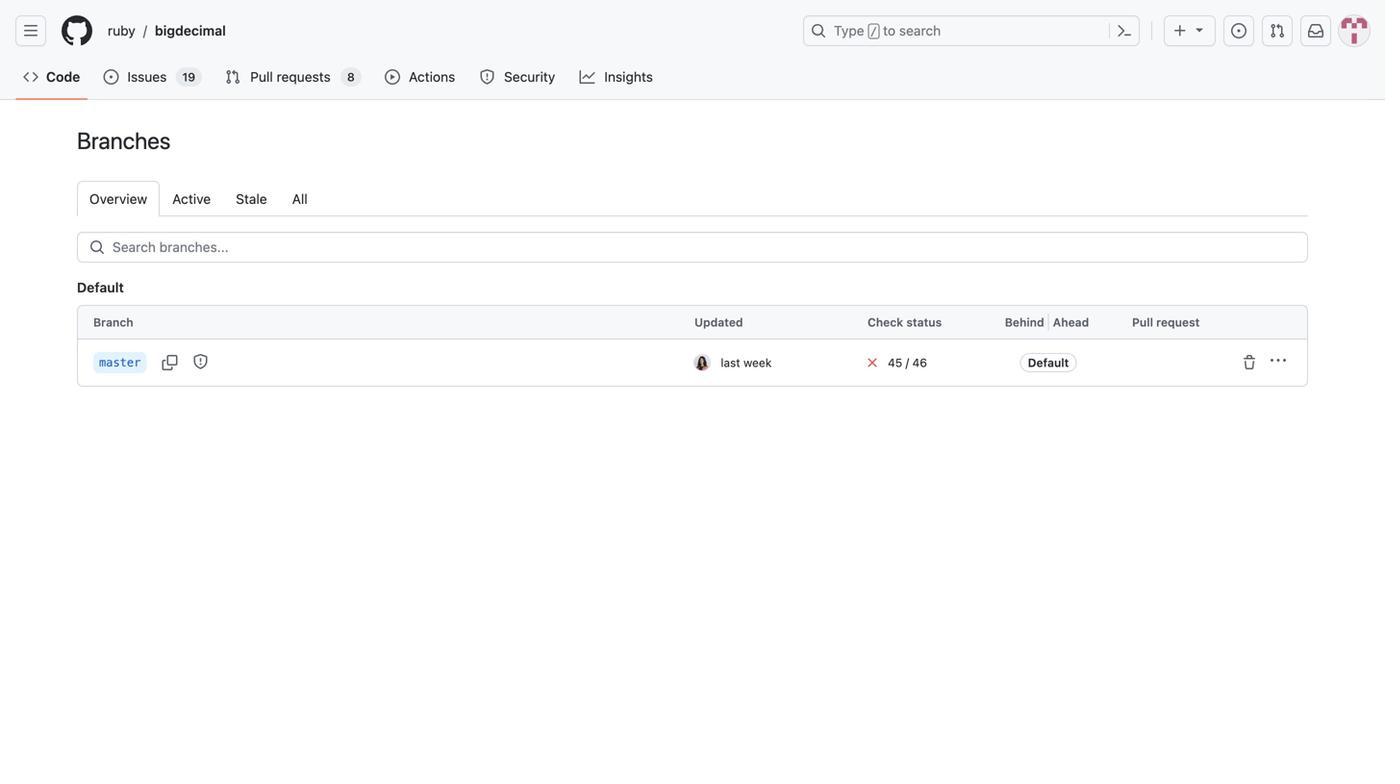 Task type: vqa. For each thing, say whether or not it's contained in the screenshot.
Check status 'column header'
yes



Task type: describe. For each thing, give the bounding box(es) containing it.
19
[[182, 70, 195, 84]]

search image
[[90, 240, 105, 255]]

45
[[888, 356, 903, 370]]

overview link
[[77, 181, 160, 217]]

delete branch image
[[1243, 355, 1258, 371]]

list containing ruby / bigdecimal
[[100, 15, 792, 46]]

master link
[[93, 352, 147, 373]]

git pull request image
[[225, 69, 241, 85]]

updated
[[695, 316, 744, 329]]

master
[[99, 356, 141, 370]]

to
[[884, 23, 896, 38]]

46
[[913, 356, 928, 370]]

request
[[1157, 316, 1201, 329]]

ruby link
[[100, 15, 143, 46]]

issue opened image for git pull request icon
[[1232, 23, 1247, 38]]

stale
[[236, 191, 267, 207]]

pull request
[[1133, 316, 1201, 329]]

insights
[[605, 69, 653, 85]]

check
[[868, 316, 904, 329]]

active
[[172, 191, 211, 207]]

Search branches... text field
[[113, 233, 1308, 262]]

bigdecimal link
[[147, 15, 234, 46]]

copy branch name to clipboard image
[[162, 355, 177, 371]]

/ for type
[[871, 25, 878, 38]]

stale link
[[223, 181, 280, 217]]

code image
[[23, 69, 38, 85]]

branch column header
[[77, 305, 683, 340]]

/ for ruby
[[143, 23, 147, 38]]

45 / 46 button
[[860, 347, 933, 378]]

type / to search
[[834, 23, 942, 38]]

check status column header
[[857, 305, 977, 340]]

search
[[900, 23, 942, 38]]

row containing branch
[[77, 305, 1309, 340]]

actions link
[[377, 63, 464, 91]]

default table
[[77, 305, 1309, 387]]

code
[[46, 69, 80, 85]]

triangle down image
[[1193, 22, 1208, 37]]

all link
[[280, 181, 320, 217]]

pull for pull requests
[[250, 69, 273, 85]]

check status
[[868, 316, 943, 329]]

ahead
[[1054, 316, 1090, 329]]

cell inside default table
[[1121, 340, 1242, 387]]



Task type: locate. For each thing, give the bounding box(es) containing it.
0 vertical spatial issue opened image
[[1232, 23, 1247, 38]]

1 horizontal spatial /
[[871, 25, 878, 38]]

updated column header
[[683, 305, 857, 340]]

list
[[100, 15, 792, 46]]

status
[[907, 316, 943, 329]]

week
[[744, 356, 772, 370]]

issue opened image left git pull request icon
[[1232, 23, 1247, 38]]

pull right git pull request image
[[250, 69, 273, 85]]

pull for pull request
[[1133, 316, 1154, 329]]

graph image
[[580, 69, 596, 85]]

default down behind ahead
[[1029, 356, 1070, 370]]

0 vertical spatial pull
[[250, 69, 273, 85]]

0 horizontal spatial issue opened image
[[103, 69, 119, 85]]

1 horizontal spatial pull
[[1133, 316, 1154, 329]]

column header
[[1242, 305, 1309, 340]]

row containing 45 / 46
[[77, 340, 1309, 387]]

this branch is protected by branch protections image
[[185, 354, 216, 370]]

/ inside type / to search
[[871, 25, 878, 38]]

notifications image
[[1309, 23, 1324, 38]]

code link
[[15, 63, 88, 91]]

ruby
[[108, 23, 136, 38]]

0 horizontal spatial pull
[[250, 69, 273, 85]]

2 row from the top
[[77, 340, 1309, 387]]

play image
[[385, 69, 400, 85]]

git pull request image
[[1270, 23, 1286, 38]]

type
[[834, 23, 865, 38]]

bigdecimal
[[155, 23, 226, 38]]

/ right the "ruby"
[[143, 23, 147, 38]]

mrkn image
[[695, 355, 710, 371]]

8
[[347, 70, 355, 84]]

pull inside column header
[[1133, 316, 1154, 329]]

0 vertical spatial default
[[77, 280, 124, 295]]

requests
[[277, 69, 331, 85]]

default inside default table
[[1029, 356, 1070, 370]]

branches
[[77, 127, 171, 154]]

branch menu image
[[1271, 353, 1287, 369]]

row
[[77, 305, 1309, 340], [77, 340, 1309, 387]]

last week
[[721, 356, 772, 370]]

/
[[143, 23, 147, 38], [871, 25, 878, 38], [906, 356, 910, 370]]

1 vertical spatial default
[[1029, 356, 1070, 370]]

insights link
[[572, 63, 663, 91]]

active link
[[160, 181, 223, 217]]

/ left to
[[871, 25, 878, 38]]

command palette image
[[1117, 23, 1133, 38]]

shield image
[[480, 69, 495, 85]]

/ inside button
[[906, 356, 910, 370]]

/ right 45
[[906, 356, 910, 370]]

issue opened image
[[1232, 23, 1247, 38], [103, 69, 119, 85]]

2 horizontal spatial /
[[906, 356, 910, 370]]

tab list
[[77, 181, 1309, 217]]

0 horizontal spatial default
[[77, 280, 124, 295]]

pull
[[250, 69, 273, 85], [1133, 316, 1154, 329]]

issues
[[128, 69, 167, 85]]

pull requests
[[250, 69, 331, 85]]

security link
[[472, 63, 565, 91]]

45 / 46
[[888, 356, 928, 370]]

branch
[[93, 316, 133, 329]]

default
[[77, 280, 124, 295], [1029, 356, 1070, 370]]

security
[[504, 69, 556, 85]]

row up mrkn icon
[[77, 305, 1309, 340]]

1 vertical spatial pull
[[1133, 316, 1154, 329]]

0 horizontal spatial /
[[143, 23, 147, 38]]

pull request column header
[[1121, 305, 1242, 340]]

all
[[292, 191, 308, 207]]

1 horizontal spatial default
[[1029, 356, 1070, 370]]

last
[[721, 356, 741, 370]]

behind ahead
[[1006, 316, 1090, 329]]

issue opened image left issues
[[103, 69, 119, 85]]

1 vertical spatial issue opened image
[[103, 69, 119, 85]]

row down "updated"
[[77, 340, 1309, 387]]

behind
[[1006, 316, 1045, 329]]

1 horizontal spatial issue opened image
[[1232, 23, 1247, 38]]

default up branch
[[77, 280, 124, 295]]

/ for 45
[[906, 356, 910, 370]]

overview
[[90, 191, 147, 207]]

pull left request
[[1133, 316, 1154, 329]]

actions
[[409, 69, 456, 85]]

1 row from the top
[[77, 305, 1309, 340]]

cell
[[1121, 340, 1242, 387]]

plus image
[[1173, 23, 1189, 38]]

issue opened image for git pull request image
[[103, 69, 119, 85]]

tab list containing overview
[[77, 181, 1309, 217]]

homepage image
[[62, 15, 92, 46]]

/ inside ruby / bigdecimal
[[143, 23, 147, 38]]

ruby / bigdecimal
[[108, 23, 226, 38]]



